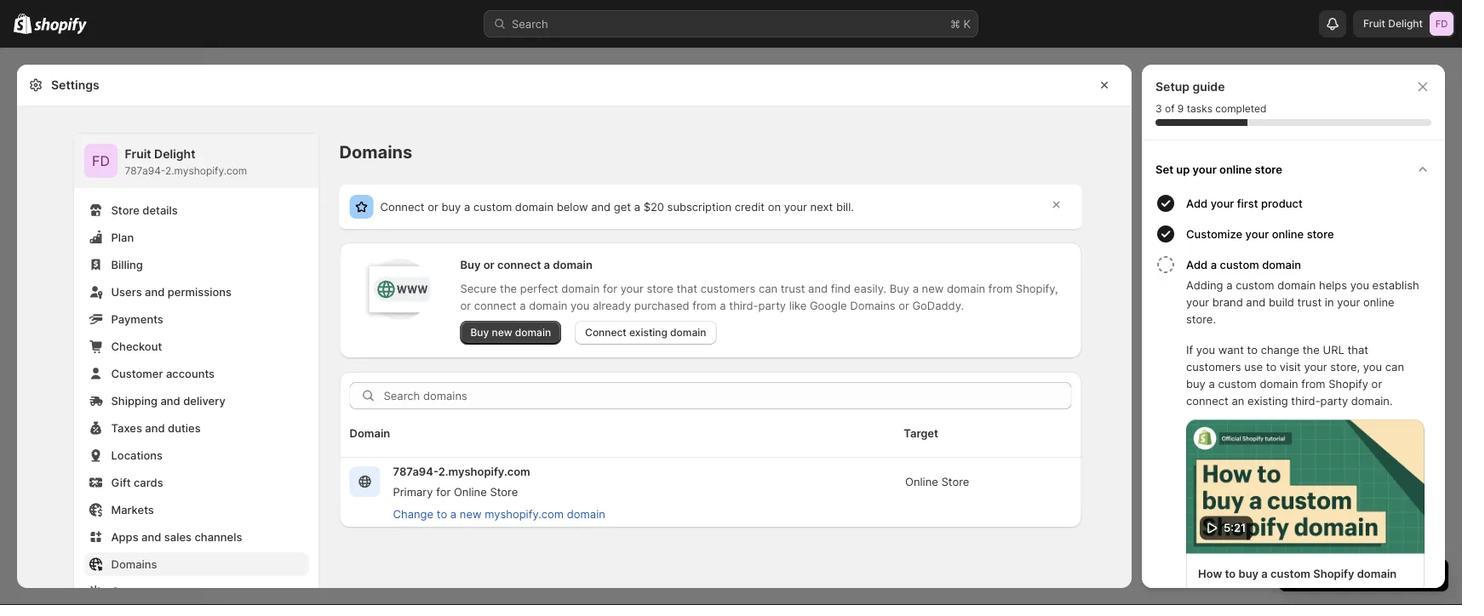 Task type: describe. For each thing, give the bounding box(es) containing it.
0 vertical spatial domains
[[339, 142, 412, 163]]

to inside button
[[437, 508, 447, 521]]

change to a new myshopify.com domain
[[393, 508, 605, 521]]

adding
[[1186, 278, 1223, 292]]

new inside the secure the perfect domain for your store that customers can trust and find easily. buy a new domain from shopify, or connect a domain you already purchased from a third-party like google domains or godaddy.
[[922, 282, 944, 295]]

can inside if you want to change the url that customers use to visit your store, you can buy a custom domain from shopify or connect an existing third-party domain.
[[1385, 360, 1404, 373]]

connect existing domain link
[[575, 321, 716, 345]]

for inside the secure the perfect domain for your store that customers can trust and find easily. buy a new domain from shopify, or connect a domain you already purchased from a third-party like google domains or godaddy.
[[603, 282, 617, 295]]

k
[[964, 17, 971, 30]]

your right on
[[784, 200, 807, 213]]

store inside the secure the perfect domain for your store that customers can trust and find easily. buy a new domain from shopify, or connect a domain you already purchased from a third-party like google domains or godaddy.
[[647, 282, 673, 295]]

gift cards
[[111, 476, 163, 489]]

easily.
[[854, 282, 886, 295]]

add your first product
[[1186, 197, 1303, 210]]

change
[[1261, 343, 1299, 356]]

you right "store,"
[[1363, 360, 1382, 373]]

buy or connect a domain
[[460, 258, 593, 271]]

channels
[[195, 530, 242, 544]]

customers for can
[[701, 282, 756, 295]]

Search domains search field
[[384, 382, 1072, 410]]

brand
[[1212, 295, 1243, 309]]

users and permissions link
[[84, 280, 309, 304]]

you inside adding a custom domain helps you establish your brand and build trust in your online store.
[[1350, 278, 1369, 292]]

new inside change to a new myshopify.com domain button
[[460, 508, 482, 521]]

$20
[[643, 200, 664, 213]]

below
[[557, 200, 588, 213]]

visit
[[1280, 360, 1301, 373]]

godaddy.
[[912, 299, 964, 312]]

payments
[[111, 313, 163, 326]]

you inside the secure the perfect domain for your store that customers can trust and find easily. buy a new domain from shopify, or connect a domain you already purchased from a third-party like google domains or godaddy.
[[570, 299, 589, 312]]

adding a custom domain helps you establish your brand and build trust in your online store.
[[1186, 278, 1419, 326]]

domains inside domains link
[[111, 558, 157, 571]]

purchased
[[634, 299, 689, 312]]

buy new domain
[[470, 327, 551, 339]]

setup guide
[[1156, 80, 1225, 94]]

customer for customer events
[[111, 585, 163, 598]]

online inside button
[[1272, 227, 1304, 241]]

locations
[[111, 449, 163, 462]]

of
[[1165, 103, 1175, 115]]

customize your online store button
[[1186, 219, 1438, 249]]

custom inside button
[[1220, 258, 1259, 271]]

sales
[[164, 530, 192, 544]]

in
[[1325, 295, 1334, 309]]

connect or buy a custom domain below and get a $20 subscription credit on your next bill.
[[380, 200, 854, 213]]

build
[[1269, 295, 1294, 309]]

your right "in"
[[1337, 295, 1360, 309]]

add a custom domain button
[[1186, 249, 1438, 277]]

store.
[[1186, 313, 1216, 326]]

a right how
[[1261, 568, 1268, 581]]

want
[[1218, 343, 1244, 356]]

0 vertical spatial connect
[[497, 258, 541, 271]]

settings dialog
[[17, 65, 1132, 605]]

shipping and delivery link
[[84, 389, 309, 413]]

and right taxes
[[145, 421, 165, 435]]

trust inside the secure the perfect domain for your store that customers can trust and find easily. buy a new domain from shopify, or connect a domain you already purchased from a third-party like google domains or godaddy.
[[781, 282, 805, 295]]

fruit for fruit delight 787a94-2.myshopify.com
[[125, 147, 151, 161]]

online store
[[905, 475, 969, 488]]

apps
[[111, 530, 138, 544]]

establish
[[1372, 278, 1419, 292]]

a up perfect
[[544, 258, 550, 271]]

third- inside the secure the perfect domain for your store that customers can trust and find easily. buy a new domain from shopify, or connect a domain you already purchased from a third-party like google domains or godaddy.
[[729, 299, 758, 312]]

secure
[[460, 282, 497, 295]]

a inside change to a new myshopify.com domain button
[[450, 508, 457, 521]]

apps and sales channels link
[[84, 525, 309, 549]]

store,
[[1330, 360, 1360, 373]]

domains link
[[84, 553, 309, 576]]

google
[[810, 299, 847, 312]]

you right if
[[1196, 343, 1215, 356]]

product
[[1261, 197, 1303, 210]]

existing inside if you want to change the url that customers use to visit your store, you can buy a custom domain from shopify or connect an existing third-party domain.
[[1247, 394, 1288, 407]]

settings
[[51, 78, 99, 92]]

add a custom domain
[[1186, 258, 1301, 271]]

⌘ k
[[950, 17, 971, 30]]

connect for connect existing domain
[[585, 327, 627, 339]]

details
[[142, 204, 178, 217]]

shopify,
[[1016, 282, 1058, 295]]

gift cards link
[[84, 471, 309, 495]]

domain inside button
[[1262, 258, 1301, 271]]

customize your online store
[[1186, 227, 1334, 241]]

if
[[1186, 343, 1193, 356]]

domains inside the secure the perfect domain for your store that customers can trust and find easily. buy a new domain from shopify, or connect a domain you already purchased from a third-party like google domains or godaddy.
[[850, 299, 895, 312]]

and inside the secure the perfect domain for your store that customers can trust and find easily. buy a new domain from shopify, or connect a domain you already purchased from a third-party like google domains or godaddy.
[[808, 282, 828, 295]]

existing inside settings dialog
[[629, 327, 668, 339]]

to up use
[[1247, 343, 1258, 356]]

store inside 787a94-2.myshopify.com primary for online store
[[490, 485, 518, 499]]

a inside adding a custom domain helps you establish your brand and build trust in your online store.
[[1226, 278, 1233, 292]]

and right the users
[[145, 285, 165, 298]]

checkout
[[111, 340, 162, 353]]

shopify image
[[14, 13, 32, 34]]

like
[[789, 299, 807, 312]]

plan
[[111, 231, 134, 244]]

myshopify.com
[[485, 508, 564, 521]]

taxes and duties
[[111, 421, 201, 435]]

markets link
[[84, 498, 309, 522]]

from inside if you want to change the url that customers use to visit your store, you can buy a custom domain from shopify or connect an existing third-party domain.
[[1301, 377, 1326, 390]]

set up your online store
[[1156, 163, 1282, 176]]

5:21
[[1224, 522, 1246, 535]]

search
[[512, 17, 548, 30]]

store inside the customize your online store button
[[1307, 227, 1334, 241]]

get
[[614, 200, 631, 213]]

2 horizontal spatial store
[[941, 475, 969, 488]]

taxes and duties link
[[84, 416, 309, 440]]

0 vertical spatial from
[[988, 282, 1013, 295]]

custom right how
[[1270, 568, 1310, 581]]

1 horizontal spatial fruit delight image
[[1430, 12, 1454, 36]]

connect for connect or buy a custom domain below and get a $20 subscription credit on your next bill.
[[380, 200, 424, 213]]

domain
[[350, 427, 390, 440]]

⌘
[[950, 17, 960, 30]]

store details link
[[84, 198, 309, 222]]

or inside if you want to change the url that customers use to visit your store, you can buy a custom domain from shopify or connect an existing third-party domain.
[[1371, 377, 1382, 390]]

fruit delight image inside the shop settings menu element
[[84, 144, 118, 178]]

secure the perfect domain for your store that customers can trust and find easily. buy a new domain from shopify, or connect a domain you already purchased from a third-party like google domains or godaddy.
[[460, 282, 1058, 312]]

0 horizontal spatial from
[[693, 299, 717, 312]]

find
[[831, 282, 851, 295]]

delivery
[[183, 394, 225, 407]]

change
[[393, 508, 433, 521]]

new inside buy new domain link
[[492, 327, 512, 339]]

3 of 9 tasks completed
[[1156, 103, 1267, 115]]

customers for use
[[1186, 360, 1241, 373]]

an
[[1232, 394, 1244, 407]]

and down customer accounts at left bottom
[[160, 394, 180, 407]]

the inside if you want to change the url that customers use to visit your store, you can buy a custom domain from shopify or connect an existing third-party domain.
[[1303, 343, 1320, 356]]

bill.
[[836, 200, 854, 213]]

plan link
[[84, 226, 309, 249]]

tasks
[[1187, 103, 1213, 115]]

buy for how
[[1239, 568, 1259, 581]]

url
[[1323, 343, 1344, 356]]

shopify image
[[34, 17, 87, 34]]

your inside button
[[1245, 227, 1269, 241]]



Task type: vqa. For each thing, say whether or not it's contained in the screenshot.
middle online
yes



Task type: locate. For each thing, give the bounding box(es) containing it.
1 add from the top
[[1186, 197, 1208, 210]]

2 vertical spatial online
[[1363, 295, 1395, 309]]

1 horizontal spatial domains
[[339, 142, 412, 163]]

domain inside if you want to change the url that customers use to visit your store, you can buy a custom domain from shopify or connect an existing third-party domain.
[[1260, 377, 1298, 390]]

2 vertical spatial buy
[[470, 327, 489, 339]]

0 vertical spatial customer
[[111, 367, 163, 380]]

a down store. at right bottom
[[1209, 377, 1215, 390]]

fruit
[[1363, 17, 1385, 30], [125, 147, 151, 161]]

custom down the add a custom domain
[[1236, 278, 1274, 292]]

add for add a custom domain
[[1186, 258, 1208, 271]]

online inside adding a custom domain helps you establish your brand and build trust in your online store.
[[1363, 295, 1395, 309]]

your left first
[[1211, 197, 1234, 210]]

buy for buy new domain
[[470, 327, 489, 339]]

primary
[[393, 485, 433, 499]]

0 horizontal spatial online
[[1219, 163, 1252, 176]]

store up purchased
[[647, 282, 673, 295]]

online up change to a new myshopify.com domain
[[454, 485, 487, 499]]

1 vertical spatial connect
[[585, 327, 627, 339]]

credit
[[735, 200, 765, 213]]

your inside if you want to change the url that customers use to visit your store, you can buy a custom domain from shopify or connect an existing third-party domain.
[[1304, 360, 1327, 373]]

fruit delight image
[[1430, 12, 1454, 36], [84, 144, 118, 178]]

1 vertical spatial from
[[693, 299, 717, 312]]

1 vertical spatial the
[[1303, 343, 1320, 356]]

to right how
[[1225, 568, 1236, 581]]

mark add a custom domain as done image
[[1156, 255, 1176, 275]]

1 vertical spatial buy
[[890, 282, 909, 295]]

your up already
[[620, 282, 644, 295]]

0 horizontal spatial delight
[[154, 147, 195, 161]]

2 vertical spatial from
[[1301, 377, 1326, 390]]

next
[[810, 200, 833, 213]]

connect inside the secure the perfect domain for your store that customers can trust and find easily. buy a new domain from shopify, or connect a domain you already purchased from a third-party like google domains or godaddy.
[[474, 299, 516, 312]]

billing link
[[84, 253, 309, 277]]

connect inside if you want to change the url that customers use to visit your store, you can buy a custom domain from shopify or connect an existing third-party domain.
[[1186, 394, 1229, 407]]

0 horizontal spatial store
[[111, 204, 140, 217]]

party inside if you want to change the url that customers use to visit your store, you can buy a custom domain from shopify or connect an existing third-party domain.
[[1320, 394, 1348, 407]]

can inside the secure the perfect domain for your store that customers can trust and find easily. buy a new domain from shopify, or connect a domain you already purchased from a third-party like google domains or godaddy.
[[759, 282, 778, 295]]

store up add a custom domain button
[[1307, 227, 1334, 241]]

787a94-
[[125, 165, 165, 177], [393, 465, 438, 478]]

0 horizontal spatial party
[[758, 299, 786, 312]]

that inside if you want to change the url that customers use to visit your store, you can buy a custom domain from shopify or connect an existing third-party domain.
[[1347, 343, 1368, 356]]

for up already
[[603, 282, 617, 295]]

2 vertical spatial new
[[460, 508, 482, 521]]

that up "store,"
[[1347, 343, 1368, 356]]

cards
[[134, 476, 163, 489]]

1 horizontal spatial buy
[[1186, 377, 1206, 390]]

a down 787a94-2.myshopify.com primary for online store
[[450, 508, 457, 521]]

1 customer from the top
[[111, 367, 163, 380]]

2 horizontal spatial buy
[[1239, 568, 1259, 581]]

trust inside adding a custom domain helps you establish your brand and build trust in your online store.
[[1297, 295, 1322, 309]]

a inside add a custom domain button
[[1211, 258, 1217, 271]]

add for add your first product
[[1186, 197, 1208, 210]]

1 vertical spatial buy
[[1186, 377, 1206, 390]]

the down buy or connect a domain
[[500, 282, 517, 295]]

accounts
[[166, 367, 215, 380]]

taxes
[[111, 421, 142, 435]]

how
[[1198, 568, 1222, 581]]

0 vertical spatial 787a94-
[[125, 165, 165, 177]]

third- down visit
[[1291, 394, 1320, 407]]

0 vertical spatial third-
[[729, 299, 758, 312]]

2.myshopify.com up change to a new myshopify.com domain
[[438, 465, 530, 478]]

2 horizontal spatial store
[[1307, 227, 1334, 241]]

the
[[500, 282, 517, 295], [1303, 343, 1320, 356]]

connect up perfect
[[497, 258, 541, 271]]

can left find
[[759, 282, 778, 295]]

0 vertical spatial the
[[500, 282, 517, 295]]

1 vertical spatial delight
[[154, 147, 195, 161]]

connect down secure
[[474, 299, 516, 312]]

markets
[[111, 503, 154, 516]]

customer down checkout
[[111, 367, 163, 380]]

duties
[[168, 421, 201, 435]]

1 horizontal spatial can
[[1385, 360, 1404, 373]]

buy up secure
[[460, 258, 481, 271]]

1 horizontal spatial the
[[1303, 343, 1320, 356]]

buy for connect
[[441, 200, 461, 213]]

the inside the secure the perfect domain for your store that customers can trust and find easily. buy a new domain from shopify, or connect a domain you already purchased from a third-party like google domains or godaddy.
[[500, 282, 517, 295]]

2 add from the top
[[1186, 258, 1208, 271]]

party inside the secure the perfect domain for your store that customers can trust and find easily. buy a new domain from shopify, or connect a domain you already purchased from a third-party like google domains or godaddy.
[[758, 299, 786, 312]]

party down "store,"
[[1320, 394, 1348, 407]]

1 vertical spatial shopify
[[1313, 568, 1354, 581]]

online down establish
[[1363, 295, 1395, 309]]

set up your online store button
[[1149, 151, 1438, 188]]

from down url
[[1301, 377, 1326, 390]]

add up the 'adding' at right top
[[1186, 258, 1208, 271]]

0 vertical spatial for
[[603, 282, 617, 295]]

add inside add your first product button
[[1186, 197, 1208, 210]]

2 customer from the top
[[111, 585, 163, 598]]

add up customize at the right of the page
[[1186, 197, 1208, 210]]

customers inside the secure the perfect domain for your store that customers can trust and find easily. buy a new domain from shopify, or connect a domain you already purchased from a third-party like google domains or godaddy.
[[701, 282, 756, 295]]

0 vertical spatial existing
[[629, 327, 668, 339]]

your up store. at right bottom
[[1186, 295, 1209, 309]]

change to a new myshopify.com domain button
[[383, 502, 616, 526]]

787a94-2.myshopify.com primary for online store
[[393, 465, 530, 499]]

online down target
[[905, 475, 938, 488]]

buy
[[460, 258, 481, 271], [890, 282, 909, 295], [470, 327, 489, 339]]

a right "get"
[[634, 200, 640, 213]]

from
[[988, 282, 1013, 295], [693, 299, 717, 312], [1301, 377, 1326, 390]]

online up the add your first product
[[1219, 163, 1252, 176]]

0 vertical spatial that
[[676, 282, 697, 295]]

buy new domain link
[[460, 321, 561, 345]]

that inside the secure the perfect domain for your store that customers can trust and find easily. buy a new domain from shopify, or connect a domain you already purchased from a third-party like google domains or godaddy.
[[676, 282, 697, 295]]

helps
[[1319, 278, 1347, 292]]

for right primary
[[436, 485, 451, 499]]

guide
[[1192, 80, 1225, 94]]

1 horizontal spatial third-
[[1291, 394, 1320, 407]]

permissions
[[168, 285, 232, 298]]

0 vertical spatial shopify
[[1329, 377, 1368, 390]]

domain.
[[1351, 394, 1393, 407]]

new down 787a94-2.myshopify.com primary for online store
[[460, 508, 482, 521]]

you right "helps"
[[1350, 278, 1369, 292]]

0 horizontal spatial third-
[[729, 299, 758, 312]]

custom inside if you want to change the url that customers use to visit your store, you can buy a custom domain from shopify or connect an existing third-party domain.
[[1218, 377, 1257, 390]]

trust left "in"
[[1297, 295, 1322, 309]]

domains
[[339, 142, 412, 163], [850, 299, 895, 312], [111, 558, 157, 571]]

shipping and delivery
[[111, 394, 225, 407]]

setup
[[1156, 80, 1190, 94]]

0 horizontal spatial fruit
[[125, 147, 151, 161]]

custom up buy or connect a domain
[[473, 200, 512, 213]]

a up brand at the right
[[1226, 278, 1233, 292]]

1 vertical spatial that
[[1347, 343, 1368, 356]]

apps and sales channels
[[111, 530, 242, 544]]

checkout link
[[84, 335, 309, 358]]

buy inside settings dialog
[[441, 200, 461, 213]]

1 vertical spatial third-
[[1291, 394, 1320, 407]]

buy
[[441, 200, 461, 213], [1186, 377, 1206, 390], [1239, 568, 1259, 581]]

0 vertical spatial customers
[[701, 282, 756, 295]]

1 horizontal spatial new
[[492, 327, 512, 339]]

a up the 'adding' at right top
[[1211, 258, 1217, 271]]

0 horizontal spatial trust
[[781, 282, 805, 295]]

delight inside the 'fruit delight 787a94-2.myshopify.com'
[[154, 147, 195, 161]]

that for store
[[676, 282, 697, 295]]

0 vertical spatial connect
[[380, 200, 424, 213]]

completed
[[1215, 103, 1267, 115]]

fruit delight image right fruit delight
[[1430, 12, 1454, 36]]

2 vertical spatial connect
[[1186, 394, 1229, 407]]

9
[[1178, 103, 1184, 115]]

you
[[1350, 278, 1369, 292], [570, 299, 589, 312], [1196, 343, 1215, 356], [1363, 360, 1382, 373]]

1 horizontal spatial store
[[1255, 163, 1282, 176]]

1 vertical spatial connect
[[474, 299, 516, 312]]

customer for customer accounts
[[111, 367, 163, 380]]

1 vertical spatial 2.myshopify.com
[[438, 465, 530, 478]]

2 horizontal spatial from
[[1301, 377, 1326, 390]]

can
[[759, 282, 778, 295], [1385, 360, 1404, 373]]

0 vertical spatial fruit delight image
[[1430, 12, 1454, 36]]

0 vertical spatial new
[[922, 282, 944, 295]]

and inside adding a custom domain helps you establish your brand and build trust in your online store.
[[1246, 295, 1266, 309]]

buy for buy or connect a domain
[[460, 258, 481, 271]]

0 vertical spatial store
[[1255, 163, 1282, 176]]

and left "get"
[[591, 200, 611, 213]]

0 horizontal spatial that
[[676, 282, 697, 295]]

1 horizontal spatial customers
[[1186, 360, 1241, 373]]

that
[[676, 282, 697, 295], [1347, 343, 1368, 356]]

and right 'apps'
[[141, 530, 161, 544]]

2.myshopify.com
[[165, 165, 247, 177], [438, 465, 530, 478]]

0 horizontal spatial buy
[[441, 200, 461, 213]]

1 vertical spatial add
[[1186, 258, 1208, 271]]

1 horizontal spatial party
[[1320, 394, 1348, 407]]

customer events link
[[84, 580, 309, 604]]

how to buy a custom shopify domain
[[1198, 568, 1397, 581]]

1 horizontal spatial existing
[[1247, 394, 1288, 407]]

0 horizontal spatial connect
[[380, 200, 424, 213]]

users
[[111, 285, 142, 298]]

shopify inside if you want to change the url that customers use to visit your store, you can buy a custom domain from shopify or connect an existing third-party domain.
[[1329, 377, 1368, 390]]

0 horizontal spatial online
[[454, 485, 487, 499]]

store
[[1255, 163, 1282, 176], [1307, 227, 1334, 241], [647, 282, 673, 295]]

if you want to change the url that customers use to visit your store, you can buy a custom domain from shopify or connect an existing third-party domain.
[[1186, 343, 1404, 407]]

existing down purchased
[[629, 327, 668, 339]]

customer events
[[111, 585, 201, 598]]

custom inside settings dialog
[[473, 200, 512, 213]]

0 horizontal spatial customers
[[701, 282, 756, 295]]

that up purchased
[[676, 282, 697, 295]]

and left build
[[1246, 295, 1266, 309]]

1 horizontal spatial online
[[905, 475, 938, 488]]

new up godaddy.
[[922, 282, 944, 295]]

custom up an
[[1218, 377, 1257, 390]]

delight for fruit delight
[[1388, 17, 1423, 30]]

1 horizontal spatial online
[[1272, 227, 1304, 241]]

custom down customize your online store on the right top of the page
[[1220, 258, 1259, 271]]

0 vertical spatial online
[[1219, 163, 1252, 176]]

customers down 'want'
[[1186, 360, 1241, 373]]

1 vertical spatial for
[[436, 485, 451, 499]]

2 horizontal spatial online
[[1363, 295, 1395, 309]]

domain inside button
[[567, 508, 605, 521]]

1 vertical spatial fruit
[[125, 147, 151, 161]]

buy inside if you want to change the url that customers use to visit your store, you can buy a custom domain from shopify or connect an existing third-party domain.
[[1186, 377, 1206, 390]]

use
[[1244, 360, 1263, 373]]

can up domain.
[[1385, 360, 1404, 373]]

buy right easily.
[[890, 282, 909, 295]]

1 vertical spatial domains
[[850, 299, 895, 312]]

2.myshopify.com inside 787a94-2.myshopify.com primary for online store
[[438, 465, 530, 478]]

787a94- up primary
[[393, 465, 438, 478]]

fruit delight image up the store details
[[84, 144, 118, 178]]

your inside the secure the perfect domain for your store that customers can trust and find easily. buy a new domain from shopify, or connect a domain you already purchased from a third-party like google domains or godaddy.
[[620, 282, 644, 295]]

that for url
[[1347, 343, 1368, 356]]

to right the change
[[437, 508, 447, 521]]

1 vertical spatial trust
[[1297, 295, 1322, 309]]

delight for fruit delight 787a94-2.myshopify.com
[[154, 147, 195, 161]]

1 horizontal spatial store
[[490, 485, 518, 499]]

domain
[[515, 200, 553, 213], [553, 258, 593, 271], [1262, 258, 1301, 271], [1277, 278, 1316, 292], [561, 282, 600, 295], [947, 282, 985, 295], [529, 299, 567, 312], [515, 327, 551, 339], [670, 327, 706, 339], [1260, 377, 1298, 390], [567, 508, 605, 521], [1357, 568, 1397, 581]]

your down first
[[1245, 227, 1269, 241]]

customers inside if you want to change the url that customers use to visit your store, you can buy a custom domain from shopify or connect an existing third-party domain.
[[1186, 360, 1241, 373]]

1 horizontal spatial 787a94-
[[393, 465, 438, 478]]

1 horizontal spatial trust
[[1297, 295, 1322, 309]]

0 vertical spatial can
[[759, 282, 778, 295]]

on
[[768, 200, 781, 213]]

0 vertical spatial add
[[1186, 197, 1208, 210]]

3
[[1156, 103, 1162, 115]]

custom inside adding a custom domain helps you establish your brand and build trust in your online store.
[[1236, 278, 1274, 292]]

787a94- inside 787a94-2.myshopify.com primary for online store
[[393, 465, 438, 478]]

0 horizontal spatial domains
[[111, 558, 157, 571]]

target
[[904, 427, 938, 440]]

and up "google"
[[808, 282, 828, 295]]

for inside 787a94-2.myshopify.com primary for online store
[[436, 485, 451, 499]]

trust up like
[[781, 282, 805, 295]]

1 horizontal spatial for
[[603, 282, 617, 295]]

your down url
[[1304, 360, 1327, 373]]

customers
[[701, 282, 756, 295], [1186, 360, 1241, 373]]

store up product at the top right
[[1255, 163, 1282, 176]]

0 horizontal spatial can
[[759, 282, 778, 295]]

1 horizontal spatial from
[[988, 282, 1013, 295]]

setup guide dialog
[[1142, 65, 1445, 605]]

add a custom domain element
[[1152, 277, 1438, 605]]

from left shopify,
[[988, 282, 1013, 295]]

from right purchased
[[693, 299, 717, 312]]

store inside "set up your online store" button
[[1255, 163, 1282, 176]]

0 vertical spatial buy
[[460, 258, 481, 271]]

locations link
[[84, 444, 309, 467]]

a up godaddy.
[[913, 282, 919, 295]]

perfect
[[520, 282, 558, 295]]

1 vertical spatial 787a94-
[[393, 465, 438, 478]]

1 vertical spatial party
[[1320, 394, 1348, 407]]

party
[[758, 299, 786, 312], [1320, 394, 1348, 407]]

shop settings menu element
[[74, 134, 319, 605]]

1 vertical spatial store
[[1307, 227, 1334, 241]]

customize
[[1186, 227, 1243, 241]]

shipping
[[111, 394, 158, 407]]

users and permissions
[[111, 285, 232, 298]]

0 horizontal spatial new
[[460, 508, 482, 521]]

a
[[464, 200, 470, 213], [634, 200, 640, 213], [544, 258, 550, 271], [1211, 258, 1217, 271], [1226, 278, 1233, 292], [913, 282, 919, 295], [520, 299, 526, 312], [720, 299, 726, 312], [1209, 377, 1215, 390], [450, 508, 457, 521], [1261, 568, 1268, 581]]

a inside if you want to change the url that customers use to visit your store, you can buy a custom domain from shopify or connect an existing third-party domain.
[[1209, 377, 1215, 390]]

connect
[[497, 258, 541, 271], [474, 299, 516, 312], [1186, 394, 1229, 407]]

0 vertical spatial 2.myshopify.com
[[165, 165, 247, 177]]

a up secure
[[464, 200, 470, 213]]

2.myshopify.com up store details link
[[165, 165, 247, 177]]

new down secure
[[492, 327, 512, 339]]

2.myshopify.com inside the 'fruit delight 787a94-2.myshopify.com'
[[165, 165, 247, 177]]

you left already
[[570, 299, 589, 312]]

2 horizontal spatial domains
[[850, 299, 895, 312]]

your right up
[[1193, 163, 1217, 176]]

custom
[[473, 200, 512, 213], [1220, 258, 1259, 271], [1236, 278, 1274, 292], [1218, 377, 1257, 390], [1270, 568, 1310, 581]]

store details
[[111, 204, 178, 217]]

third- inside if you want to change the url that customers use to visit your store, you can buy a custom domain from shopify or connect an existing third-party domain.
[[1291, 394, 1320, 407]]

2 vertical spatial store
[[647, 282, 673, 295]]

domain inside adding a custom domain helps you establish your brand and build trust in your online store.
[[1277, 278, 1316, 292]]

buy down secure
[[470, 327, 489, 339]]

1 horizontal spatial delight
[[1388, 17, 1423, 30]]

1 vertical spatial customer
[[111, 585, 163, 598]]

connect left an
[[1186, 394, 1229, 407]]

0 vertical spatial fruit
[[1363, 17, 1385, 30]]

existing right an
[[1247, 394, 1288, 407]]

0 vertical spatial trust
[[781, 282, 805, 295]]

online down product at the top right
[[1272, 227, 1304, 241]]

2 vertical spatial domains
[[111, 558, 157, 571]]

store inside the shop settings menu element
[[111, 204, 140, 217]]

1 vertical spatial online
[[1272, 227, 1304, 241]]

add
[[1186, 197, 1208, 210], [1186, 258, 1208, 271]]

customer
[[111, 367, 163, 380], [111, 585, 163, 598]]

1 vertical spatial customers
[[1186, 360, 1241, 373]]

1 horizontal spatial that
[[1347, 343, 1368, 356]]

fruit delight 787a94-2.myshopify.com
[[125, 147, 247, 177]]

0 horizontal spatial for
[[436, 485, 451, 499]]

0 horizontal spatial store
[[647, 282, 673, 295]]

online inside 787a94-2.myshopify.com primary for online store
[[454, 485, 487, 499]]

subscription
[[667, 200, 732, 213]]

existing
[[629, 327, 668, 339], [1247, 394, 1288, 407]]

customers down credit
[[701, 282, 756, 295]]

the left url
[[1303, 343, 1320, 356]]

buy inside the secure the perfect domain for your store that customers can trust and find easily. buy a new domain from shopify, or connect a domain you already purchased from a third-party like google domains or godaddy.
[[890, 282, 909, 295]]

1 horizontal spatial 2.myshopify.com
[[438, 465, 530, 478]]

trust
[[781, 282, 805, 295], [1297, 295, 1322, 309]]

connect
[[380, 200, 424, 213], [585, 327, 627, 339]]

787a94- inside the 'fruit delight 787a94-2.myshopify.com'
[[125, 165, 165, 177]]

0 horizontal spatial 2.myshopify.com
[[165, 165, 247, 177]]

787a94- up the store details
[[125, 165, 165, 177]]

customer left the events
[[111, 585, 163, 598]]

third-
[[729, 299, 758, 312], [1291, 394, 1320, 407]]

add inside add a custom domain button
[[1186, 258, 1208, 271]]

fruit for fruit delight
[[1363, 17, 1385, 30]]

add your first product button
[[1186, 188, 1438, 219]]

and
[[591, 200, 611, 213], [808, 282, 828, 295], [145, 285, 165, 298], [1246, 295, 1266, 309], [160, 394, 180, 407], [145, 421, 165, 435], [141, 530, 161, 544]]

third- left like
[[729, 299, 758, 312]]

customer accounts link
[[84, 362, 309, 386]]

a down perfect
[[520, 299, 526, 312]]

set
[[1156, 163, 1173, 176]]

fruit inside the 'fruit delight 787a94-2.myshopify.com'
[[125, 147, 151, 161]]

a right purchased
[[720, 299, 726, 312]]

1 vertical spatial fruit delight image
[[84, 144, 118, 178]]

0 horizontal spatial 787a94-
[[125, 165, 165, 177]]

party left like
[[758, 299, 786, 312]]

online inside button
[[1219, 163, 1252, 176]]

billing
[[111, 258, 143, 271]]

customer accounts
[[111, 367, 215, 380]]

1 horizontal spatial connect
[[585, 327, 627, 339]]

to right use
[[1266, 360, 1277, 373]]



